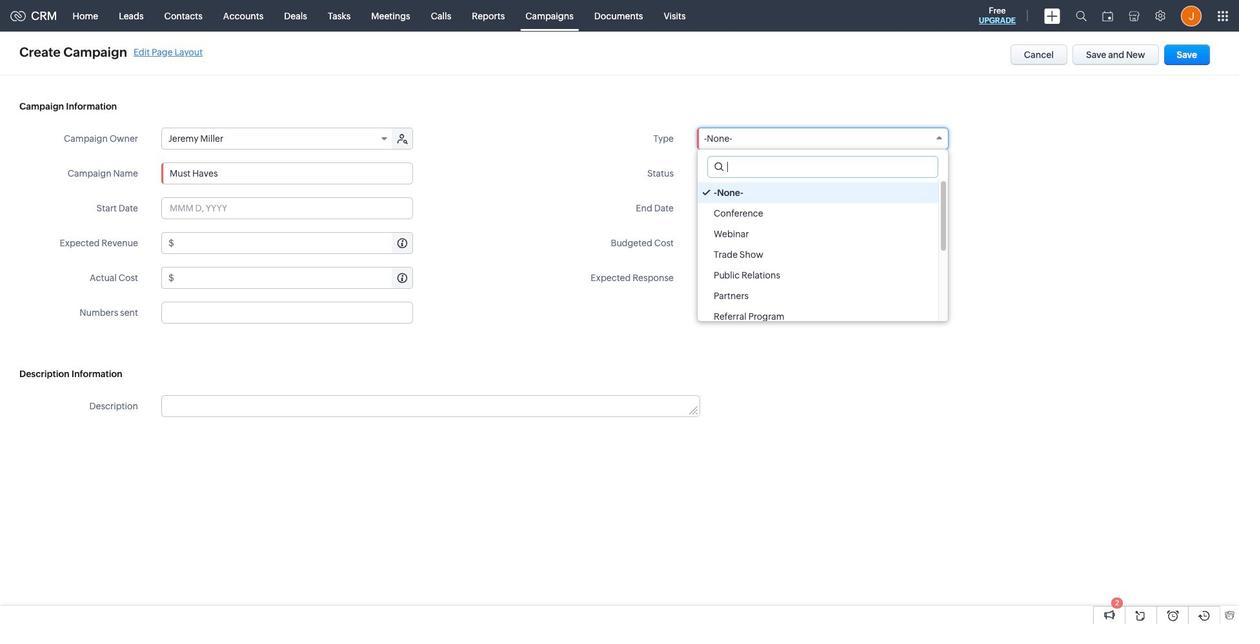 Task type: describe. For each thing, give the bounding box(es) containing it.
5 option from the top
[[698, 265, 939, 286]]

3 option from the top
[[698, 224, 939, 245]]

1 option from the top
[[698, 183, 939, 203]]

calendar image
[[1103, 11, 1114, 21]]

profile element
[[1174, 0, 1210, 31]]

7 option from the top
[[698, 307, 939, 327]]

search image
[[1076, 10, 1087, 21]]

2 option from the top
[[698, 203, 939, 224]]

profile image
[[1182, 5, 1202, 26]]

logo image
[[10, 11, 26, 21]]

MMM D, YYYY text field
[[161, 198, 413, 220]]



Task type: vqa. For each thing, say whether or not it's contained in the screenshot.
LIST BOX
yes



Task type: locate. For each thing, give the bounding box(es) containing it.
create menu image
[[1045, 8, 1061, 24]]

MMM D, YYYY text field
[[697, 198, 949, 220]]

None field
[[697, 128, 949, 150], [162, 128, 393, 149], [697, 128, 949, 150], [162, 128, 393, 149]]

option
[[698, 183, 939, 203], [698, 203, 939, 224], [698, 224, 939, 245], [698, 245, 939, 265], [698, 265, 939, 286], [698, 286, 939, 307], [698, 307, 939, 327]]

None text field
[[708, 157, 938, 178], [161, 163, 413, 185], [176, 233, 413, 254], [712, 233, 948, 254], [176, 268, 413, 289], [161, 302, 413, 324], [708, 157, 938, 178], [161, 163, 413, 185], [176, 233, 413, 254], [712, 233, 948, 254], [176, 268, 413, 289], [161, 302, 413, 324]]

list box
[[698, 179, 948, 327]]

create menu element
[[1037, 0, 1069, 31]]

None text field
[[697, 267, 949, 289], [162, 396, 700, 417], [697, 267, 949, 289], [162, 396, 700, 417]]

search element
[[1069, 0, 1095, 32]]

6 option from the top
[[698, 286, 939, 307]]

4 option from the top
[[698, 245, 939, 265]]



